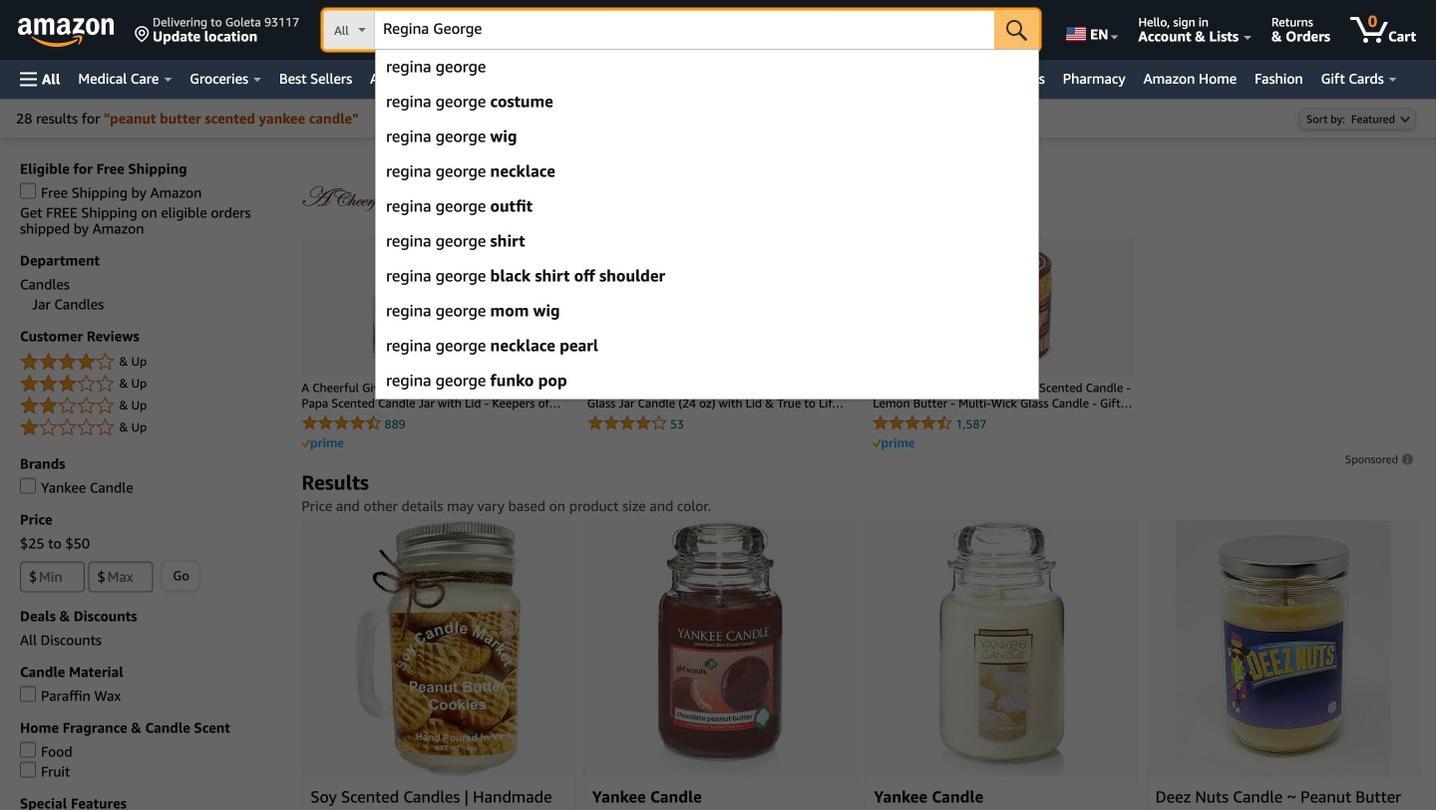 Task type: locate. For each thing, give the bounding box(es) containing it.
1 star & up element
[[20, 416, 282, 440]]

deez nuts candle ~ peanut butter scented soy wax candle 12oz jar made in the usa by s&m candle factory image
[[1176, 521, 1391, 777]]

None submit
[[994, 10, 1039, 50]]

1 checkbox image from the top
[[20, 478, 36, 494]]

a cheerful giver - maple syrup pancakes - 34oz papa scented candle jar with lid - keepers of the light - 155 hours of burn time, gift for women, brown image
[[343, 247, 522, 366]]

0 vertical spatial checkbox image
[[20, 478, 36, 494]]

2 checkbox image from the top
[[20, 687, 36, 703]]

0 vertical spatial checkbox image
[[20, 183, 36, 199]]

2 stars & up element
[[20, 394, 282, 418]]

1 vertical spatial checkbox image
[[20, 687, 36, 703]]

3 checkbox image from the top
[[20, 762, 36, 778]]

eligible for prime. image
[[302, 438, 343, 450]]

yankee candle girl scout cookies chocolate peanut butter large jar candle image
[[656, 521, 784, 777]]

checkbox image
[[20, 478, 36, 494], [20, 687, 36, 703]]

None search field
[[323, 10, 1039, 52]]

1 vertical spatial checkbox image
[[20, 742, 36, 758]]

amazon image
[[18, 18, 115, 48]]

eligible for prime. image
[[873, 438, 915, 450]]

2 vertical spatial checkbox image
[[20, 762, 36, 778]]

1 checkbox image from the top
[[20, 183, 36, 199]]

checkbox image
[[20, 183, 36, 199], [20, 742, 36, 758], [20, 762, 36, 778]]



Task type: describe. For each thing, give the bounding box(es) containing it.
3 stars & up element
[[20, 372, 282, 396]]

none search field inside navigation navigation
[[323, 10, 1039, 52]]

yankee candle buttercream scented, classic 22oz large jar single wick candle, over 110 hours of burn time image
[[939, 521, 1065, 777]]

Max text field
[[88, 562, 153, 593]]

4 stars & up element
[[20, 350, 282, 374]]

a cheerful giver 95hr 20oz scented candle - lemon butter - multi-wick glass candle - gifts for men and women image
[[914, 247, 1093, 366]]

a cheerful giver - honey pear cider scented glass jar candle (24 oz) with lid & true to life fragrance made in usa image
[[628, 247, 808, 366]]

2 checkbox image from the top
[[20, 742, 36, 758]]

soy scented candles | handmade & highly aromatic candles burns upto 85 hours in glass jar - perfect for home decor, weddin... image
[[355, 521, 521, 777]]

dropdown image
[[1400, 115, 1410, 123]]

Search Amazon text field
[[375, 11, 994, 49]]

Min text field
[[20, 562, 85, 593]]

navigation navigation
[[0, 0, 1436, 400]]

none submit inside navigation navigation
[[994, 10, 1039, 50]]



Task type: vqa. For each thing, say whether or not it's contained in the screenshot.
1 Star & Up element
yes



